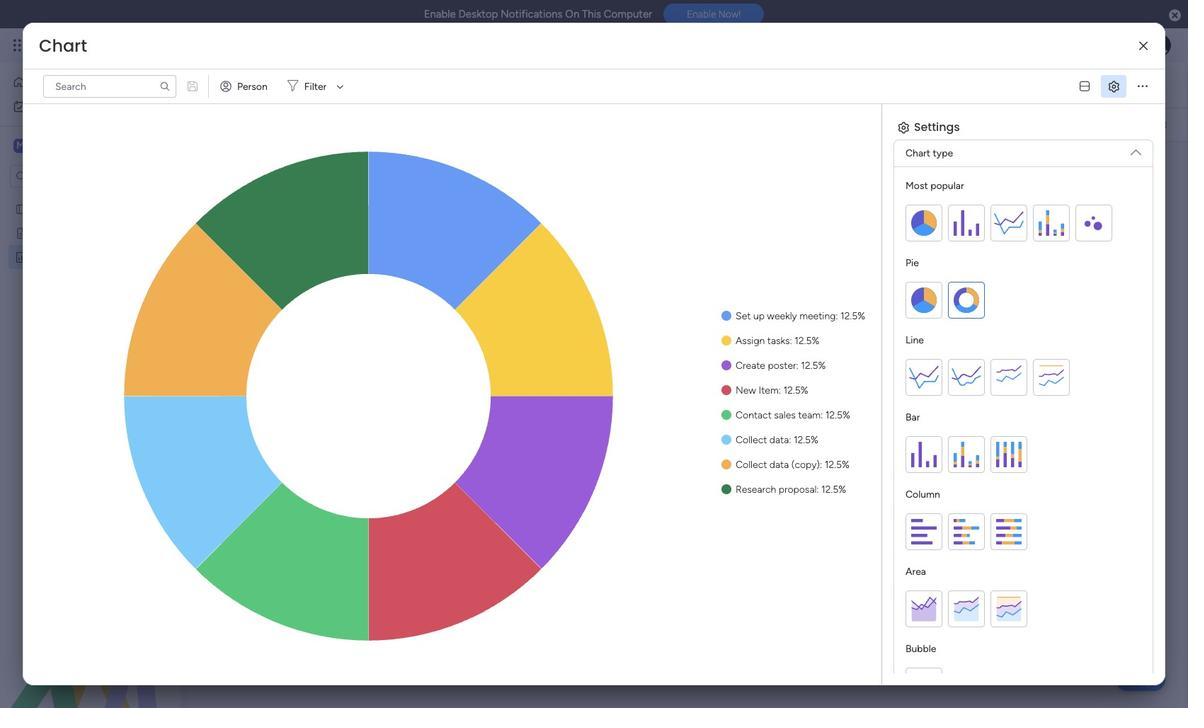 Task type: locate. For each thing, give the bounding box(es) containing it.
new dashboard
[[213, 69, 391, 101], [33, 251, 104, 263]]

0 vertical spatial new
[[213, 69, 261, 101]]

view
[[635, 79, 657, 91]]

share
[[1100, 78, 1126, 90]]

option
[[0, 196, 181, 199]]

workspace
[[60, 139, 116, 152]]

: right weekly
[[836, 310, 839, 322]]

collect down the contact
[[736, 434, 768, 446]]

0 horizontal spatial enable
[[424, 8, 456, 21]]

Chart field
[[35, 34, 91, 57], [218, 159, 261, 177]]

12.5% right meeting
[[841, 310, 866, 322]]

research
[[736, 484, 777, 496]]

0 horizontal spatial new dashboard
[[33, 251, 104, 263]]

1 horizontal spatial chart
[[221, 159, 258, 176]]

notifications
[[501, 8, 563, 21]]

my inside option
[[33, 100, 46, 112]]

set up weekly meeting : 12.5%
[[736, 310, 866, 322]]

my left first
[[33, 203, 47, 215]]

area
[[906, 566, 927, 578]]

collect for collect data (copy)
[[736, 459, 768, 471]]

meeting
[[800, 310, 836, 322]]

0 vertical spatial data
[[770, 434, 789, 446]]

1 vertical spatial new dashboard
[[33, 251, 104, 263]]

1 vertical spatial collect
[[736, 459, 768, 471]]

desktop
[[459, 8, 498, 21]]

data down collect data : 12.5%
[[770, 459, 789, 471]]

enable
[[424, 8, 456, 21], [687, 9, 717, 20]]

help
[[1129, 673, 1154, 687]]

column
[[906, 489, 941, 501]]

collect data (copy) : 12.5%
[[736, 459, 850, 471]]

chart
[[39, 34, 87, 57], [906, 147, 931, 159], [221, 159, 258, 176]]

collect up research at the bottom of page
[[736, 459, 768, 471]]

search image
[[159, 81, 171, 92]]

: down the (copy) at the right bottom of the page
[[817, 484, 820, 496]]

sales
[[775, 410, 796, 422]]

collect for collect data
[[736, 434, 768, 446]]

select product image
[[13, 38, 27, 52]]

0 vertical spatial my
[[33, 100, 46, 112]]

1 horizontal spatial enable
[[687, 9, 717, 20]]

1 horizontal spatial dashboard
[[267, 69, 391, 101]]

my for my first board
[[33, 203, 47, 215]]

collect
[[736, 434, 768, 446], [736, 459, 768, 471]]

list box
[[0, 194, 181, 460]]

my
[[33, 100, 46, 112], [33, 203, 47, 215]]

share button
[[1074, 73, 1132, 96]]

kendall parks image
[[1149, 34, 1172, 57]]

0 horizontal spatial dashboard
[[56, 251, 104, 263]]

my for my work
[[33, 100, 46, 112]]

new dashboard inside list box
[[33, 251, 104, 263]]

: down 'create poster : 12.5%'
[[779, 385, 782, 397]]

0 vertical spatial dashboard
[[267, 69, 391, 101]]

public dashboard image
[[15, 250, 28, 264]]

2 collect from the top
[[736, 459, 768, 471]]

new item : 12.5%
[[736, 385, 809, 397]]

type
[[934, 147, 954, 159]]

enable left the desktop
[[424, 8, 456, 21]]

1 vertical spatial chart field
[[218, 159, 261, 177]]

assign
[[736, 335, 765, 347]]

0 vertical spatial new dashboard
[[213, 69, 391, 101]]

my left the work
[[33, 100, 46, 112]]

create
[[736, 360, 766, 372]]

2 vertical spatial new
[[736, 385, 757, 397]]

main
[[33, 139, 57, 152]]

board
[[69, 203, 95, 215]]

enable for enable desktop notifications on this computer
[[424, 8, 456, 21]]

1 horizontal spatial new dashboard
[[213, 69, 391, 101]]

1 vertical spatial my
[[33, 203, 47, 215]]

12.5% right poster
[[802, 360, 826, 372]]

0 horizontal spatial chart
[[39, 34, 87, 57]]

data for :
[[770, 434, 789, 446]]

popular
[[931, 180, 965, 192]]

person
[[237, 80, 268, 92]]

home option
[[9, 71, 172, 94]]

item
[[759, 385, 779, 397]]

home link
[[9, 71, 172, 94]]

1 data from the top
[[770, 434, 789, 446]]

settings image
[[1155, 117, 1169, 132]]

data
[[770, 434, 789, 446], [770, 459, 789, 471]]

my work link
[[9, 95, 172, 118]]

bar
[[906, 412, 921, 424]]

1 vertical spatial new
[[33, 251, 54, 263]]

most
[[906, 180, 929, 192]]

: down assign tasks : 12.5%
[[797, 360, 799, 372]]

12.5%
[[841, 310, 866, 322], [795, 335, 820, 347], [802, 360, 826, 372], [784, 385, 809, 397], [826, 410, 851, 422], [794, 434, 819, 446], [825, 459, 850, 471], [822, 484, 847, 496]]

2 data from the top
[[770, 459, 789, 471]]

1 collect from the top
[[736, 434, 768, 446]]

help button
[[1117, 668, 1166, 692]]

research proposal : 12.5%
[[736, 484, 847, 496]]

None search field
[[43, 75, 176, 98]]

0 vertical spatial collect
[[736, 434, 768, 446]]

filter
[[305, 80, 327, 92]]

(copy)
[[792, 459, 821, 471]]

dashboard
[[267, 69, 391, 101], [56, 251, 104, 263]]

0 horizontal spatial new
[[33, 251, 54, 263]]

dapulse x slim image
[[1140, 41, 1149, 51]]

1 vertical spatial data
[[770, 459, 789, 471]]

set
[[736, 310, 751, 322]]

enable for enable now!
[[687, 9, 717, 20]]

list box containing my first board
[[0, 194, 181, 460]]

data for (copy)
[[770, 459, 789, 471]]

enable left now!
[[687, 9, 717, 20]]

view button
[[629, 74, 664, 96]]

enable inside button
[[687, 9, 717, 20]]

:
[[836, 310, 839, 322], [790, 335, 793, 347], [797, 360, 799, 372], [779, 385, 782, 397], [821, 410, 824, 422], [789, 434, 792, 446], [821, 459, 823, 471], [817, 484, 820, 496]]

collect data : 12.5%
[[736, 434, 819, 446]]

new
[[213, 69, 261, 101], [33, 251, 54, 263], [736, 385, 757, 397]]

2 horizontal spatial new
[[736, 385, 757, 397]]

1 vertical spatial dashboard
[[56, 251, 104, 263]]

main workspace
[[33, 139, 116, 152]]

0 vertical spatial chart field
[[35, 34, 91, 57]]

data down sales at the right bottom
[[770, 434, 789, 446]]

2 horizontal spatial chart
[[906, 147, 931, 159]]

12.5% right the (copy) at the right bottom of the page
[[825, 459, 850, 471]]

1 horizontal spatial new
[[213, 69, 261, 101]]



Task type: vqa. For each thing, say whether or not it's contained in the screenshot.
"New Dashboard" to the left
yes



Task type: describe. For each thing, give the bounding box(es) containing it.
line
[[906, 334, 925, 346]]

tasks
[[768, 335, 790, 347]]

12.5% up "contact sales team : 12.5%"
[[784, 385, 809, 397]]

meeting notes
[[33, 227, 100, 239]]

this
[[582, 8, 602, 21]]

proposal
[[779, 484, 817, 496]]

New Dashboard field
[[210, 69, 395, 101]]

enable now! button
[[664, 4, 765, 25]]

12.5% right team
[[826, 410, 851, 422]]

up
[[754, 310, 765, 322]]

new inside new dashboard banner
[[213, 69, 261, 101]]

12.5% down "set up weekly meeting : 12.5%"
[[795, 335, 820, 347]]

public board image
[[15, 202, 28, 215]]

1 horizontal spatial chart field
[[218, 159, 261, 177]]

: down weekly
[[790, 335, 793, 347]]

on
[[566, 8, 580, 21]]

filter button
[[282, 75, 349, 98]]

create poster : 12.5%
[[736, 360, 826, 372]]

notes
[[72, 227, 100, 239]]

home
[[31, 76, 58, 88]]

Filter dashboard by text search field
[[43, 75, 176, 98]]

person button
[[215, 75, 276, 98]]

workspace image
[[13, 138, 28, 154]]

computer
[[604, 8, 653, 21]]

more dots image
[[1139, 81, 1149, 92]]

dashboard inside banner
[[267, 69, 391, 101]]

enable now!
[[687, 9, 741, 20]]

dapulse close image
[[1170, 9, 1182, 23]]

my work option
[[9, 95, 172, 118]]

weekly
[[768, 310, 798, 322]]

assign tasks : 12.5%
[[736, 335, 820, 347]]

dapulse dropdown down arrow image
[[1132, 142, 1142, 158]]

poster
[[768, 360, 797, 372]]

Search in workspace field
[[30, 168, 118, 185]]

contact sales team : 12.5%
[[736, 410, 851, 422]]

most popular
[[906, 180, 965, 192]]

m
[[16, 140, 25, 152]]

contact
[[736, 410, 772, 422]]

Filter dashboard by text search field
[[423, 113, 556, 136]]

chart type
[[906, 147, 954, 159]]

: right sales at the right bottom
[[821, 410, 824, 422]]

: up collect data (copy) : 12.5%
[[789, 434, 792, 446]]

public board image
[[15, 226, 28, 239]]

monday
[[63, 37, 112, 53]]

pie
[[906, 257, 920, 269]]

meeting
[[33, 227, 70, 239]]

monday button
[[37, 27, 226, 64]]

now!
[[719, 9, 741, 20]]

new dashboard banner
[[188, 62, 1189, 142]]

12.5% right proposal on the bottom
[[822, 484, 847, 496]]

team
[[799, 410, 821, 422]]

add to favorites image
[[403, 78, 417, 92]]

settings
[[915, 119, 961, 135]]

work
[[49, 100, 70, 112]]

my work
[[33, 100, 70, 112]]

new dashboard inside banner
[[213, 69, 391, 101]]

v2 split view image
[[1081, 81, 1091, 92]]

arrow down image
[[332, 78, 349, 95]]

first
[[49, 203, 67, 215]]

lottie animation element
[[0, 565, 181, 709]]

enable desktop notifications on this computer
[[424, 8, 653, 21]]

my first board
[[33, 203, 95, 215]]

lottie animation image
[[0, 565, 181, 709]]

bubble
[[906, 643, 937, 655]]

12.5% up the (copy) at the right bottom of the page
[[794, 434, 819, 446]]

: up research proposal : 12.5%
[[821, 459, 823, 471]]

workspace selection element
[[13, 137, 118, 156]]

0 horizontal spatial chart field
[[35, 34, 91, 57]]



